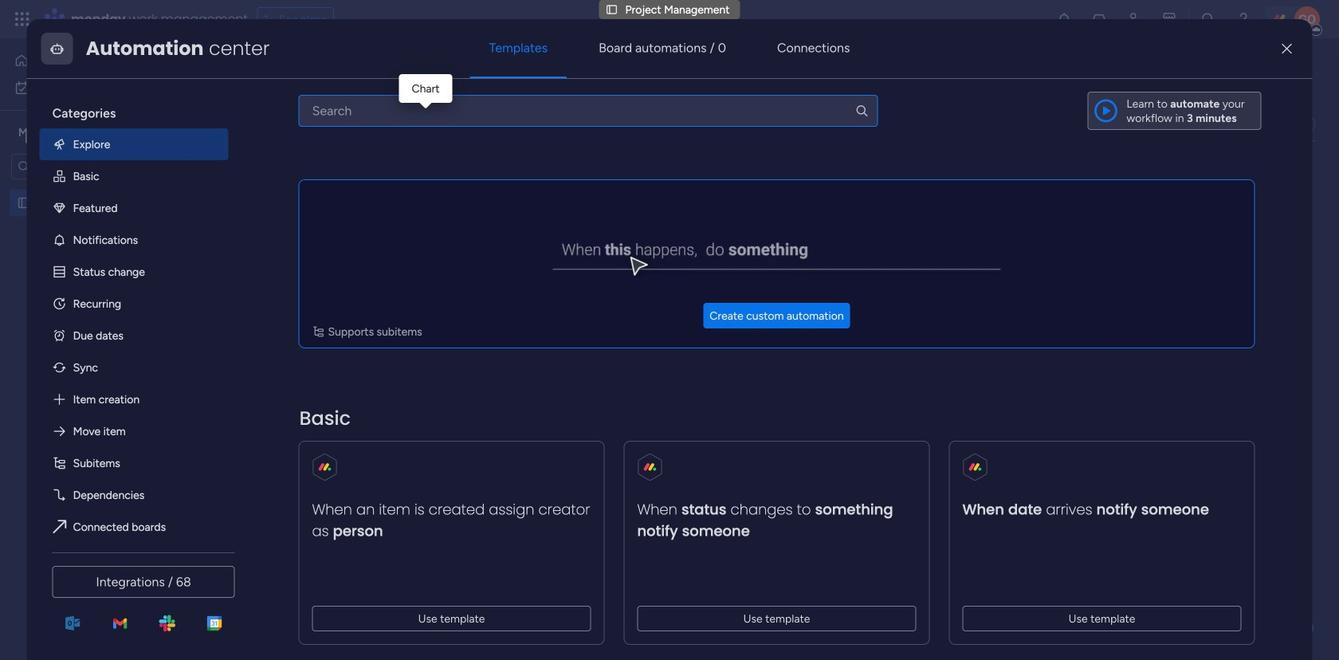 Task type: describe. For each thing, give the bounding box(es) containing it.
Search in workspace field
[[33, 157, 133, 176]]

search image
[[855, 103, 869, 118]]

monday marketplace image
[[1161, 11, 1177, 27]]

help image
[[1236, 11, 1251, 27]]

see plans image
[[264, 10, 279, 28]]

workspace image
[[15, 124, 31, 141]]

search everything image
[[1200, 11, 1216, 27]]

add to favorites image
[[544, 60, 559, 76]]



Task type: vqa. For each thing, say whether or not it's contained in the screenshot.
board activity "ICON"
yes



Task type: locate. For each thing, give the bounding box(es) containing it.
Search for a column type search field
[[299, 95, 878, 127]]

option
[[10, 48, 194, 73], [0, 189, 203, 192]]

public board image
[[17, 195, 32, 210]]

notifications image
[[1056, 11, 1072, 27]]

None field
[[238, 52, 509, 85], [261, 216, 310, 236], [238, 52, 509, 85], [261, 216, 310, 236]]

1 vertical spatial option
[[0, 189, 203, 192]]

option up workspace selection element
[[10, 48, 194, 73]]

gary orlando image
[[1295, 6, 1320, 32]]

None search field
[[299, 95, 878, 127]]

select product image
[[14, 11, 30, 27]]

show board description image
[[516, 61, 536, 77]]

invite members image
[[1126, 11, 1142, 27]]

heading
[[40, 92, 228, 128]]

collapse board header image
[[1299, 118, 1311, 131]]

board activity image
[[1172, 59, 1191, 78]]

list box
[[40, 92, 241, 543], [0, 186, 203, 432]]

workspace selection element
[[15, 123, 133, 143]]

0 vertical spatial option
[[10, 48, 194, 73]]

add view image
[[461, 119, 467, 130]]

option down the 'search in workspace' field on the left of page
[[0, 189, 203, 192]]

update feed image
[[1091, 11, 1107, 27]]



